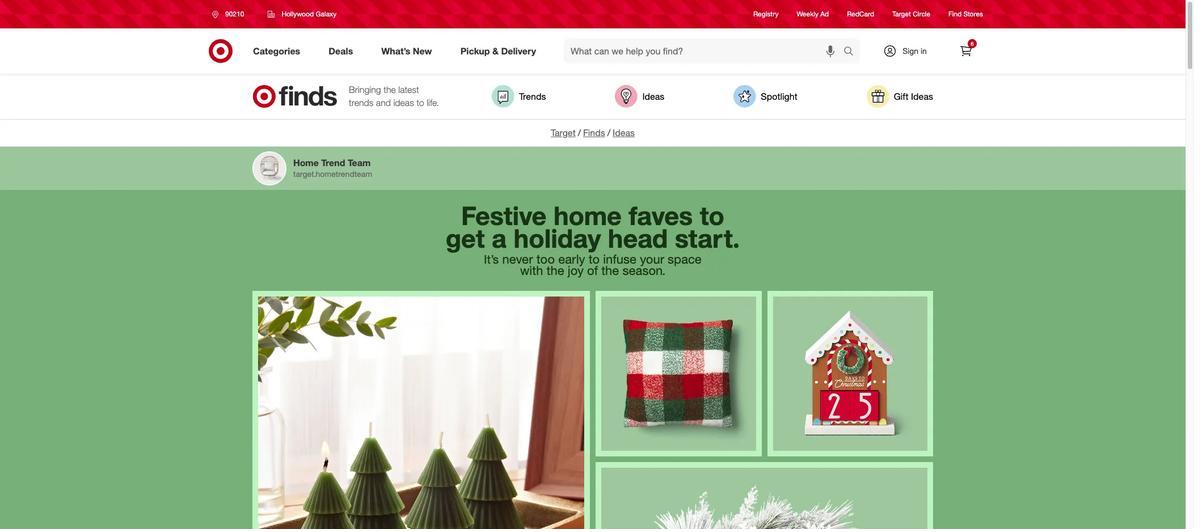 Task type: locate. For each thing, give the bounding box(es) containing it.
gift ideas
[[894, 91, 933, 102]]

what's
[[381, 45, 410, 56]]

to inside the bringing the latest trends and ideas to life.
[[417, 97, 424, 108]]

joy
[[568, 263, 584, 278]]

it ' s never too early to infuse your space with the joy of the season.
[[484, 251, 705, 278]]

the
[[384, 84, 396, 95], [547, 263, 564, 278], [601, 263, 619, 278]]

a
[[492, 223, 507, 254]]

to up space
[[700, 200, 724, 231]]

find
[[949, 10, 962, 18]]

/
[[578, 127, 581, 138], [607, 127, 610, 138]]

0 vertical spatial target
[[892, 10, 911, 18]]

1 horizontal spatial /
[[607, 127, 610, 138]]

0 horizontal spatial ideas
[[613, 127, 635, 138]]

1 horizontal spatial target
[[892, 10, 911, 18]]

deals link
[[319, 39, 367, 64]]

ad
[[821, 10, 829, 18]]

target finds image
[[252, 85, 338, 108]]

delivery
[[501, 45, 536, 56]]

categories link
[[243, 39, 314, 64]]

what's new
[[381, 45, 432, 56]]

1 horizontal spatial the
[[547, 263, 564, 278]]

what's new link
[[372, 39, 446, 64]]

/ left finds link
[[578, 127, 581, 138]]

target left finds link
[[551, 127, 576, 138]]

What can we help you find? suggestions appear below search field
[[564, 39, 846, 64]]

team
[[348, 157, 371, 168]]

of
[[587, 263, 598, 278]]

new
[[413, 45, 432, 56]]

0 horizontal spatial to
[[417, 97, 424, 108]]

trends
[[349, 97, 374, 108]]

and
[[376, 97, 391, 108]]

redcard
[[847, 10, 874, 18]]

ideas
[[642, 91, 665, 102], [911, 91, 933, 102], [613, 127, 635, 138]]

home
[[293, 157, 319, 168]]

target circle link
[[892, 9, 930, 19]]

head
[[608, 223, 668, 254]]

find stores
[[949, 10, 983, 18]]

ideas
[[393, 97, 414, 108]]

target
[[892, 10, 911, 18], [551, 127, 576, 138]]

the up and
[[384, 84, 396, 95]]

1 vertical spatial ideas link
[[613, 127, 635, 138]]

in
[[921, 46, 927, 56]]

pickup & delivery
[[460, 45, 536, 56]]

0 horizontal spatial /
[[578, 127, 581, 138]]

&
[[492, 45, 499, 56]]

1 vertical spatial target
[[551, 127, 576, 138]]

/ right finds
[[607, 127, 610, 138]]

festive
[[461, 200, 547, 231]]

infuse
[[603, 251, 637, 267]]

to right "joy"
[[589, 251, 600, 267]]

1 horizontal spatial to
[[589, 251, 600, 267]]

ideas link
[[615, 85, 665, 108], [613, 127, 635, 138]]

hollywood galaxy button
[[261, 4, 344, 24]]

2 horizontal spatial to
[[700, 200, 724, 231]]

pickup
[[460, 45, 490, 56]]

target / finds / ideas
[[551, 127, 635, 138]]

circle
[[913, 10, 930, 18]]

trend
[[321, 157, 345, 168]]

to inside it ' s never too early to infuse your space with the joy of the season.
[[589, 251, 600, 267]]

season.
[[623, 263, 666, 278]]

0 horizontal spatial the
[[384, 84, 396, 95]]

0 horizontal spatial target
[[551, 127, 576, 138]]

0 vertical spatial to
[[417, 97, 424, 108]]

hollywood galaxy
[[282, 10, 337, 18]]

the left "joy"
[[547, 263, 564, 278]]

6 link
[[954, 39, 979, 64]]

target left the circle
[[892, 10, 911, 18]]

2 vertical spatial to
[[589, 251, 600, 267]]

to left life.
[[417, 97, 424, 108]]

the right 'of'
[[601, 263, 619, 278]]

to
[[417, 97, 424, 108], [700, 200, 724, 231], [589, 251, 600, 267]]



Task type: describe. For each thing, give the bounding box(es) containing it.
bringing
[[349, 84, 381, 95]]

weekly ad link
[[797, 9, 829, 19]]

0 vertical spatial ideas link
[[615, 85, 665, 108]]

2 / from the left
[[607, 127, 610, 138]]

search
[[839, 46, 866, 58]]

90210 button
[[205, 4, 256, 24]]

galaxy
[[316, 10, 337, 18]]

1 vertical spatial to
[[700, 200, 724, 231]]

1 / from the left
[[578, 127, 581, 138]]

target circle
[[892, 10, 930, 18]]

2 horizontal spatial ideas
[[911, 91, 933, 102]]

festive home faves to
[[461, 200, 732, 231]]

home trend team target.hometrendteam
[[293, 157, 372, 179]]

never
[[502, 251, 533, 267]]

start.
[[675, 223, 740, 254]]

finds link
[[583, 127, 605, 138]]

6
[[971, 40, 974, 47]]

90210
[[225, 10, 244, 18]]

bringing the latest trends and ideas to life.
[[349, 84, 439, 108]]

target.hometrendteam avatar image image
[[254, 153, 285, 184]]

the inside the bringing the latest trends and ideas to life.
[[384, 84, 396, 95]]

registry link
[[753, 9, 779, 19]]

latest
[[398, 84, 419, 95]]

too
[[537, 251, 555, 267]]

finds
[[583, 127, 605, 138]]

space
[[668, 251, 702, 267]]

spotlight link
[[734, 85, 797, 108]]

target.hometrendteam
[[293, 169, 372, 179]]

to for infuse
[[589, 251, 600, 267]]

with
[[520, 263, 543, 278]]

weekly ad
[[797, 10, 829, 18]]

it
[[484, 252, 491, 267]]

early
[[558, 251, 585, 267]]

your
[[640, 251, 664, 267]]

'
[[491, 252, 493, 267]]

categories
[[253, 45, 300, 56]]

target link
[[551, 127, 576, 138]]

hollywood
[[282, 10, 314, 18]]

deals
[[329, 45, 353, 56]]

1 horizontal spatial ideas
[[642, 91, 665, 102]]

target for target / finds / ideas
[[551, 127, 576, 138]]

gift ideas link
[[867, 85, 933, 108]]

faves
[[629, 200, 693, 231]]

pickup & delivery link
[[451, 39, 550, 64]]

sign in
[[903, 46, 927, 56]]

gift
[[894, 91, 909, 102]]

registry
[[753, 10, 779, 18]]

home
[[554, 200, 622, 231]]

spotlight
[[761, 91, 797, 102]]

get
[[446, 223, 485, 254]]

target for target circle
[[892, 10, 911, 18]]

sign in link
[[874, 39, 945, 64]]

s
[[493, 252, 499, 267]]

redcard link
[[847, 9, 874, 19]]

search button
[[839, 39, 866, 66]]

get a holiday head start.
[[446, 223, 740, 254]]

weekly
[[797, 10, 819, 18]]

life.
[[427, 97, 439, 108]]

sign
[[903, 46, 919, 56]]

trends
[[519, 91, 546, 102]]

to for life.
[[417, 97, 424, 108]]

2 horizontal spatial the
[[601, 263, 619, 278]]

stores
[[964, 10, 983, 18]]

find stores link
[[949, 9, 983, 19]]

holiday
[[514, 223, 601, 254]]

trends link
[[492, 85, 546, 108]]



Task type: vqa. For each thing, say whether or not it's contained in the screenshot.
pickup & delivery
yes



